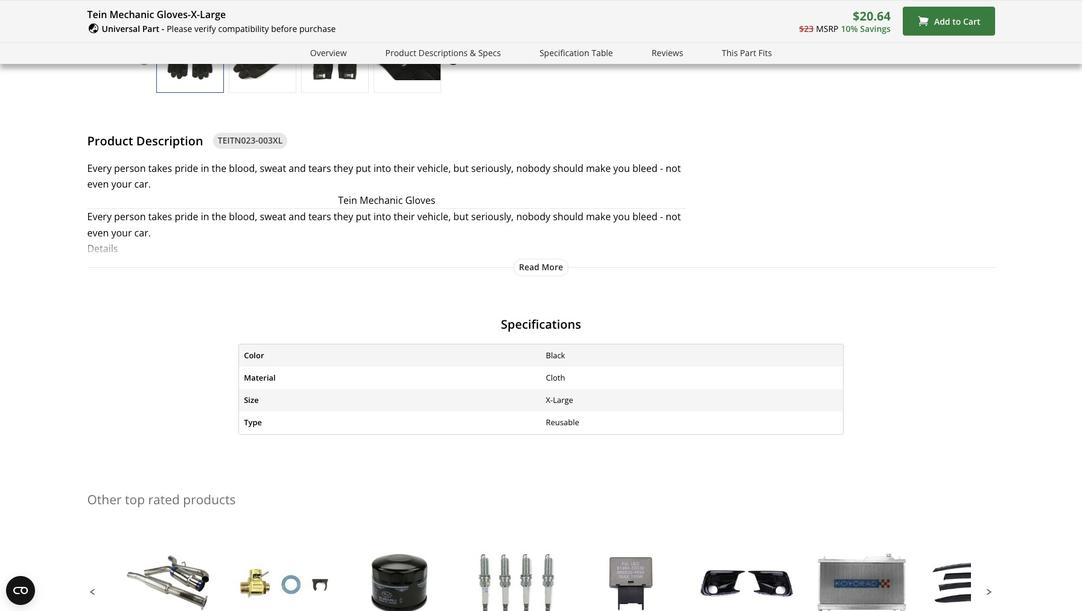 Task type: locate. For each thing, give the bounding box(es) containing it.
put inside every person takes pride in the blood, sweat and tears they put into their vehicle, but seriously, nobody should make you bleed - not even your car. details
[[356, 210, 371, 223]]

every down product description on the top left of the page
[[87, 162, 112, 175]]

products
[[183, 491, 236, 508]]

1 vertical spatial not
[[666, 210, 681, 223]]

should inside every person takes pride in the blood, sweat and tears they put into their vehicle, but seriously, nobody should make you bleed - not even your car. tein mechanic gloves
[[553, 162, 584, 175]]

0 vertical spatial -
[[162, 23, 164, 34]]

1 vertical spatial tein
[[338, 194, 357, 207]]

teitn023-003xl tein mechanic gloves-x-large, image down purchase
[[301, 38, 368, 80]]

they
[[334, 162, 353, 175], [334, 210, 353, 223]]

but
[[453, 162, 469, 175], [453, 210, 469, 223]]

0 vertical spatial large
[[200, 8, 226, 21]]

0 vertical spatial pride
[[175, 162, 198, 175]]

part for this
[[740, 47, 756, 58]]

your down product description on the top left of the page
[[111, 178, 132, 191]]

pride for every person takes pride in the blood, sweat and tears they put into their vehicle, but seriously, nobody should make you bleed - not even your car. tein mechanic gloves
[[175, 162, 198, 175]]

1 seriously, from the top
[[471, 162, 514, 175]]

reusable
[[546, 417, 579, 428]]

2 the from the top
[[212, 210, 226, 223]]

into for details
[[374, 210, 391, 223]]

1 vertical spatial car.
[[134, 226, 151, 239]]

0 vertical spatial make
[[586, 162, 611, 175]]

put inside every person takes pride in the blood, sweat and tears they put into their vehicle, but seriously, nobody should make you bleed - not even your car. tein mechanic gloves
[[356, 162, 371, 175]]

&
[[470, 47, 476, 58]]

savings
[[860, 23, 891, 34]]

0 vertical spatial you
[[613, 162, 630, 175]]

even for every person takes pride in the blood, sweat and tears they put into their vehicle, but seriously, nobody should make you bleed - not even your car. details
[[87, 226, 109, 239]]

this
[[722, 47, 738, 58]]

1 in from the top
[[201, 162, 209, 175]]

2 teitn023-003xl tein mechanic gloves-x-large, image from the left
[[229, 38, 295, 80]]

0 vertical spatial x-
[[191, 8, 200, 21]]

1 vertical spatial they
[[334, 210, 353, 223]]

your inside every person takes pride in the blood, sweat and tears they put into their vehicle, but seriously, nobody should make you bleed - not even your car. tein mechanic gloves
[[111, 178, 132, 191]]

make inside every person takes pride in the blood, sweat and tears they put into their vehicle, but seriously, nobody should make you bleed - not even your car. tein mechanic gloves
[[586, 162, 611, 175]]

material
[[244, 372, 276, 383]]

overview
[[310, 47, 347, 58]]

1 vertical spatial even
[[87, 226, 109, 239]]

you for every person takes pride in the blood, sweat and tears they put into their vehicle, but seriously, nobody should make you bleed - not even your car. details
[[613, 210, 630, 223]]

1 vertical spatial blood,
[[229, 210, 257, 223]]

0 vertical spatial not
[[666, 162, 681, 175]]

into
[[374, 162, 391, 175], [374, 210, 391, 223]]

every inside every person takes pride in the blood, sweat and tears they put into their vehicle, but seriously, nobody should make you bleed - not even your car. details
[[87, 210, 112, 223]]

3 teitn023-003xl tein mechanic gloves-x-large, image from the left
[[301, 38, 368, 80]]

0 vertical spatial sweat
[[260, 162, 286, 175]]

pride inside every person takes pride in the blood, sweat and tears they put into their vehicle, but seriously, nobody should make you bleed - not even your car. tein mechanic gloves
[[175, 162, 198, 175]]

other top rated products
[[87, 491, 236, 508]]

x-large
[[546, 395, 573, 406]]

tears for details
[[308, 210, 331, 223]]

0 vertical spatial person
[[114, 162, 146, 175]]

x-
[[191, 8, 200, 21], [546, 395, 553, 406]]

1 vertical spatial should
[[553, 210, 584, 223]]

1 person from the top
[[114, 162, 146, 175]]

takes inside every person takes pride in the blood, sweat and tears they put into their vehicle, but seriously, nobody should make you bleed - not even your car. tein mechanic gloves
[[148, 162, 172, 175]]

teitn023-003xl tein mechanic gloves-x-large, image left go to right image at the top
[[374, 38, 440, 80]]

they inside every person takes pride in the blood, sweat and tears they put into their vehicle, but seriously, nobody should make you bleed - not even your car. details
[[334, 210, 353, 223]]

2 bleed from the top
[[632, 210, 657, 223]]

black up cloth
[[546, 350, 565, 361]]

2 vehicle, from the top
[[417, 210, 451, 223]]

2 their from the top
[[394, 210, 415, 223]]

tears inside every person takes pride in the blood, sweat and tears they put into their vehicle, but seriously, nobody should make you bleed - not even your car. details
[[308, 210, 331, 223]]

x- down cloth
[[546, 395, 553, 406]]

blood, inside every person takes pride in the blood, sweat and tears they put into their vehicle, but seriously, nobody should make you bleed - not even your car. tein mechanic gloves
[[229, 162, 257, 175]]

every
[[87, 162, 112, 175], [87, 210, 112, 223]]

make inside every person takes pride in the blood, sweat and tears they put into their vehicle, but seriously, nobody should make you bleed - not even your car. details
[[586, 210, 611, 223]]

their down gloves
[[394, 210, 415, 223]]

part down tein mechanic gloves-x-large
[[142, 23, 159, 34]]

vehicle, up gloves
[[417, 162, 451, 175]]

sweat for details
[[260, 210, 286, 223]]

car.
[[134, 178, 151, 191], [134, 226, 151, 239]]

should
[[553, 162, 584, 175], [553, 210, 584, 223]]

person for every person takes pride in the blood, sweat and tears they put into their vehicle, but seriously, nobody should make you bleed - not even your car. tein mechanic gloves
[[114, 162, 146, 175]]

2 and from the top
[[289, 210, 306, 223]]

the inside every person takes pride in the blood, sweat and tears they put into their vehicle, but seriously, nobody should make you bleed - not even your car. tein mechanic gloves
[[212, 162, 226, 175]]

1 horizontal spatial black
[[546, 350, 565, 361]]

their inside every person takes pride in the blood, sweat and tears they put into their vehicle, but seriously, nobody should make you bleed - not even your car. tein mechanic gloves
[[394, 162, 415, 175]]

0 vertical spatial blood,
[[229, 162, 257, 175]]

product descriptions & specs
[[385, 47, 501, 58]]

product left description
[[87, 132, 133, 149]]

1 takes from the top
[[148, 162, 172, 175]]

2 every from the top
[[87, 210, 112, 223]]

1 pride from the top
[[175, 162, 198, 175]]

but inside every person takes pride in the blood, sweat and tears they put into their vehicle, but seriously, nobody should make you bleed - not even your car. details
[[453, 210, 469, 223]]

1 vertical spatial part
[[740, 47, 756, 58]]

their
[[394, 162, 415, 175], [394, 210, 415, 223]]

$20.64 $23 msrp 10% savings
[[799, 8, 891, 34]]

person up details
[[114, 210, 146, 223]]

1 vertical spatial but
[[453, 210, 469, 223]]

before
[[271, 23, 297, 34]]

1 vertical spatial put
[[356, 210, 371, 223]]

not
[[666, 162, 681, 175], [666, 210, 681, 223]]

black
[[97, 258, 121, 271], [546, 350, 565, 361]]

0 vertical spatial black
[[97, 258, 121, 271]]

tears for tein
[[308, 162, 331, 175]]

1 vertical spatial nobody
[[516, 210, 550, 223]]

nobody
[[516, 162, 550, 175], [516, 210, 550, 223]]

1 vertical spatial large
[[553, 395, 573, 406]]

should for every person takes pride in the blood, sweat and tears they put into their vehicle, but seriously, nobody should make you bleed - not even your car. details
[[553, 210, 584, 223]]

they inside every person takes pride in the blood, sweat and tears they put into their vehicle, but seriously, nobody should make you bleed - not even your car. tein mechanic gloves
[[334, 162, 353, 175]]

the inside every person takes pride in the blood, sweat and tears they put into their vehicle, but seriously, nobody should make you bleed - not even your car. details
[[212, 210, 226, 223]]

verify
[[194, 23, 216, 34]]

bleed for every person takes pride in the blood, sweat and tears they put into their vehicle, but seriously, nobody should make you bleed - not even your car. details
[[632, 210, 657, 223]]

- for every person takes pride in the blood, sweat and tears they put into their vehicle, but seriously, nobody should make you bleed - not even your car. details
[[660, 210, 663, 223]]

1 their from the top
[[394, 162, 415, 175]]

2 sweat from the top
[[260, 210, 286, 223]]

vehicle, inside every person takes pride in the blood, sweat and tears they put into their vehicle, but seriously, nobody should make you bleed - not even your car. tein mechanic gloves
[[417, 162, 451, 175]]

person inside every person takes pride in the blood, sweat and tears they put into their vehicle, but seriously, nobody should make you bleed - not even your car. tein mechanic gloves
[[114, 162, 146, 175]]

into for tein
[[374, 162, 391, 175]]

blood, for tein
[[229, 162, 257, 175]]

vehicle, down gloves
[[417, 210, 451, 223]]

their for tein
[[394, 162, 415, 175]]

your up details
[[111, 226, 132, 239]]

nobody for every person takes pride in the blood, sweat and tears they put into their vehicle, but seriously, nobody should make you bleed - not even your car. tein mechanic gloves
[[516, 162, 550, 175]]

1 sweat from the top
[[260, 162, 286, 175]]

1 vertical spatial person
[[114, 210, 146, 223]]

0 vertical spatial takes
[[148, 162, 172, 175]]

in inside every person takes pride in the blood, sweat and tears they put into their vehicle, but seriously, nobody should make you bleed - not even your car. details
[[201, 210, 209, 223]]

seriously, for every person takes pride in the blood, sweat and tears they put into their vehicle, but seriously, nobody should make you bleed - not even your car. tein mechanic gloves
[[471, 162, 514, 175]]

bleed inside every person takes pride in the blood, sweat and tears they put into their vehicle, but seriously, nobody should make you bleed - not even your car. details
[[632, 210, 657, 223]]

tears inside every person takes pride in the blood, sweat and tears they put into their vehicle, but seriously, nobody should make you bleed - not even your car. tein mechanic gloves
[[308, 162, 331, 175]]

2 not from the top
[[666, 210, 681, 223]]

2 pride from the top
[[175, 210, 198, 223]]

1 vertical spatial sweat
[[260, 210, 286, 223]]

tein up every person takes pride in the blood, sweat and tears they put into their vehicle, but seriously, nobody should make you bleed - not even your car. details
[[338, 194, 357, 207]]

your inside every person takes pride in the blood, sweat and tears they put into their vehicle, but seriously, nobody should make you bleed - not even your car. details
[[111, 226, 132, 239]]

blood,
[[229, 162, 257, 175], [229, 210, 257, 223]]

0 vertical spatial product
[[385, 47, 416, 58]]

0 horizontal spatial product
[[87, 132, 133, 149]]

2 your from the top
[[111, 226, 132, 239]]

car. down product description on the top left of the page
[[134, 178, 151, 191]]

every up details
[[87, 210, 112, 223]]

- for every person takes pride in the blood, sweat and tears they put into their vehicle, but seriously, nobody should make you bleed - not even your car. tein mechanic gloves
[[660, 162, 663, 175]]

2 car. from the top
[[134, 226, 151, 239]]

you
[[613, 162, 630, 175], [613, 210, 630, 223]]

black down details
[[97, 258, 121, 271]]

not inside every person takes pride in the blood, sweat and tears they put into their vehicle, but seriously, nobody should make you bleed - not even your car. tein mechanic gloves
[[666, 162, 681, 175]]

0 vertical spatial tears
[[308, 162, 331, 175]]

1 not from the top
[[666, 162, 681, 175]]

0 horizontal spatial part
[[142, 23, 159, 34]]

1 put from the top
[[356, 162, 371, 175]]

1 vertical spatial every
[[87, 210, 112, 223]]

your
[[111, 178, 132, 191], [111, 226, 132, 239]]

0 vertical spatial tein
[[87, 8, 107, 21]]

blood, for details
[[229, 210, 257, 223]]

1 horizontal spatial tein
[[338, 194, 357, 207]]

1 and from the top
[[289, 162, 306, 175]]

1 vertical spatial the
[[212, 210, 226, 223]]

you inside every person takes pride in the blood, sweat and tears they put into their vehicle, but seriously, nobody should make you bleed - not even your car. details
[[613, 210, 630, 223]]

1 horizontal spatial product
[[385, 47, 416, 58]]

tein mechanic gloves-x-large
[[87, 8, 226, 21]]

1 horizontal spatial mechanic
[[360, 194, 403, 207]]

0 vertical spatial your
[[111, 178, 132, 191]]

sweat inside every person takes pride in the blood, sweat and tears they put into their vehicle, but seriously, nobody should make you bleed - not even your car. tein mechanic gloves
[[260, 162, 286, 175]]

person down product description on the top left of the page
[[114, 162, 146, 175]]

1 vertical spatial mechanic
[[360, 194, 403, 207]]

sweat inside every person takes pride in the blood, sweat and tears they put into their vehicle, but seriously, nobody should make you bleed - not even your car. details
[[260, 210, 286, 223]]

1 car. from the top
[[134, 178, 151, 191]]

2 but from the top
[[453, 210, 469, 223]]

1 vertical spatial -
[[660, 162, 663, 175]]

1 vertical spatial vehicle,
[[417, 210, 451, 223]]

- inside every person takes pride in the blood, sweat and tears they put into their vehicle, but seriously, nobody should make you bleed - not even your car. tein mechanic gloves
[[660, 162, 663, 175]]

0 horizontal spatial tein
[[87, 8, 107, 21]]

1 vertical spatial you
[[613, 210, 630, 223]]

2 they from the top
[[334, 210, 353, 223]]

0 vertical spatial and
[[289, 162, 306, 175]]

0 vertical spatial into
[[374, 162, 391, 175]]

car. inside every person takes pride in the blood, sweat and tears they put into their vehicle, but seriously, nobody should make you bleed - not even your car. details
[[134, 226, 151, 239]]

bleed inside every person takes pride in the blood, sweat and tears they put into their vehicle, but seriously, nobody should make you bleed - not even your car. tein mechanic gloves
[[632, 162, 657, 175]]

1 vertical spatial their
[[394, 210, 415, 223]]

descriptions
[[419, 47, 468, 58]]

0 vertical spatial every
[[87, 162, 112, 175]]

sweat
[[260, 162, 286, 175], [260, 210, 286, 223]]

1 vertical spatial into
[[374, 210, 391, 223]]

1 nobody from the top
[[516, 162, 550, 175]]

not for every person takes pride in the blood, sweat and tears they put into their vehicle, but seriously, nobody should make you bleed - not even your car. details
[[666, 210, 681, 223]]

overview link
[[310, 46, 347, 60]]

make
[[586, 162, 611, 175], [586, 210, 611, 223]]

to
[[952, 15, 961, 27]]

large up reusable
[[553, 395, 573, 406]]

person
[[114, 162, 146, 175], [114, 210, 146, 223]]

vehicle, inside every person takes pride in the blood, sweat and tears they put into their vehicle, but seriously, nobody should make you bleed - not even your car. details
[[417, 210, 451, 223]]

1 horizontal spatial x-
[[546, 395, 553, 406]]

but for every person takes pride in the blood, sweat and tears they put into their vehicle, but seriously, nobody should make you bleed - not even your car. details
[[453, 210, 469, 223]]

$23
[[799, 23, 814, 34]]

x- up verify
[[191, 8, 200, 21]]

add to cart button
[[903, 7, 995, 36]]

2 should from the top
[[553, 210, 584, 223]]

not inside every person takes pride in the blood, sweat and tears they put into their vehicle, but seriously, nobody should make you bleed - not even your car. details
[[666, 210, 681, 223]]

large up universal part - please verify compatibility before purchase
[[200, 8, 226, 21]]

should inside every person takes pride in the blood, sweat and tears they put into their vehicle, but seriously, nobody should make you bleed - not even your car. details
[[553, 210, 584, 223]]

every person takes pride in the blood, sweat and tears they put into their vehicle, but seriously, nobody should make you bleed - not even your car. tein mechanic gloves
[[87, 162, 681, 207]]

teitn023-003xl tein mechanic gloves-x-large, image down please
[[157, 38, 223, 80]]

1 tears from the top
[[308, 162, 331, 175]]

1 vertical spatial your
[[111, 226, 132, 239]]

person inside every person takes pride in the blood, sweat and tears they put into their vehicle, but seriously, nobody should make you bleed - not even your car. details
[[114, 210, 146, 223]]

2 blood, from the top
[[229, 210, 257, 223]]

product for product descriptions & specs
[[385, 47, 416, 58]]

go to right image image
[[446, 52, 460, 66]]

0 vertical spatial bleed
[[632, 162, 657, 175]]

add to cart
[[934, 15, 980, 27]]

1 vertical spatial pride
[[175, 210, 198, 223]]

1 vertical spatial takes
[[148, 210, 172, 223]]

product for product description
[[87, 132, 133, 149]]

1 vertical spatial bleed
[[632, 210, 657, 223]]

every inside every person takes pride in the blood, sweat and tears they put into their vehicle, but seriously, nobody should make you bleed - not even your car. tein mechanic gloves
[[87, 162, 112, 175]]

tears
[[308, 162, 331, 175], [308, 210, 331, 223]]

1 you from the top
[[613, 162, 630, 175]]

the
[[212, 162, 226, 175], [212, 210, 226, 223]]

their for details
[[394, 210, 415, 223]]

their up gloves
[[394, 162, 415, 175]]

even
[[87, 178, 109, 191], [87, 226, 109, 239]]

0 vertical spatial put
[[356, 162, 371, 175]]

0 vertical spatial should
[[553, 162, 584, 175]]

0 vertical spatial their
[[394, 162, 415, 175]]

0 vertical spatial even
[[87, 178, 109, 191]]

0 vertical spatial vehicle,
[[417, 162, 451, 175]]

blood, inside every person takes pride in the blood, sweat and tears they put into their vehicle, but seriously, nobody should make you bleed - not even your car. details
[[229, 210, 257, 223]]

even inside every person takes pride in the blood, sweat and tears they put into their vehicle, but seriously, nobody should make you bleed - not even your car. details
[[87, 226, 109, 239]]

2 seriously, from the top
[[471, 210, 514, 223]]

should for every person takes pride in the blood, sweat and tears they put into their vehicle, but seriously, nobody should make you bleed - not even your car. tein mechanic gloves
[[553, 162, 584, 175]]

0 vertical spatial but
[[453, 162, 469, 175]]

fits
[[758, 47, 772, 58]]

product
[[385, 47, 416, 58], [87, 132, 133, 149]]

add
[[934, 15, 950, 27]]

other
[[87, 491, 122, 508]]

pride inside every person takes pride in the blood, sweat and tears they put into their vehicle, but seriously, nobody should make you bleed - not even your car. details
[[175, 210, 198, 223]]

part for universal
[[142, 23, 159, 34]]

1 vertical spatial make
[[586, 210, 611, 223]]

1 but from the top
[[453, 162, 469, 175]]

0 horizontal spatial mechanic
[[110, 8, 154, 21]]

1 make from the top
[[586, 162, 611, 175]]

1 vehicle, from the top
[[417, 162, 451, 175]]

teitn023-003xl tein mechanic gloves-x-large, image down compatibility
[[229, 38, 295, 80]]

vehicle,
[[417, 162, 451, 175], [417, 210, 451, 223]]

and
[[289, 162, 306, 175], [289, 210, 306, 223]]

into inside every person takes pride in the blood, sweat and tears they put into their vehicle, but seriously, nobody should make you bleed - not even your car. details
[[374, 210, 391, 223]]

mechanic up universal
[[110, 8, 154, 21]]

tein up universal
[[87, 8, 107, 21]]

1 they from the top
[[334, 162, 353, 175]]

your for every person takes pride in the blood, sweat and tears they put into their vehicle, but seriously, nobody should make you bleed - not even your car. details
[[111, 226, 132, 239]]

seriously, inside every person takes pride in the blood, sweat and tears they put into their vehicle, but seriously, nobody should make you bleed - not even your car. tein mechanic gloves
[[471, 162, 514, 175]]

0 vertical spatial mechanic
[[110, 8, 154, 21]]

1 into from the top
[[374, 162, 391, 175]]

2 nobody from the top
[[516, 210, 550, 223]]

2 make from the top
[[586, 210, 611, 223]]

put for details
[[356, 210, 371, 223]]

nobody inside every person takes pride in the blood, sweat and tears they put into their vehicle, but seriously, nobody should make you bleed - not even your car. tein mechanic gloves
[[516, 162, 550, 175]]

2 even from the top
[[87, 226, 109, 239]]

0 horizontal spatial black
[[97, 258, 121, 271]]

2 in from the top
[[201, 210, 209, 223]]

reviews link
[[652, 46, 683, 60]]

vehicle, for details
[[417, 210, 451, 223]]

2 you from the top
[[613, 210, 630, 223]]

1 every from the top
[[87, 162, 112, 175]]

0 vertical spatial in
[[201, 162, 209, 175]]

1 horizontal spatial part
[[740, 47, 756, 58]]

1 vertical spatial seriously,
[[471, 210, 514, 223]]

0 vertical spatial nobody
[[516, 162, 550, 175]]

1 bleed from the top
[[632, 162, 657, 175]]

and inside every person takes pride in the blood, sweat and tears they put into their vehicle, but seriously, nobody should make you bleed - not even your car. tein mechanic gloves
[[289, 162, 306, 175]]

2 takes from the top
[[148, 210, 172, 223]]

into inside every person takes pride in the blood, sweat and tears they put into their vehicle, but seriously, nobody should make you bleed - not even your car. tein mechanic gloves
[[374, 162, 391, 175]]

1 blood, from the top
[[229, 162, 257, 175]]

0 vertical spatial the
[[212, 162, 226, 175]]

you for every person takes pride in the blood, sweat and tears they put into their vehicle, but seriously, nobody should make you bleed - not even your car. tein mechanic gloves
[[613, 162, 630, 175]]

product left descriptions
[[385, 47, 416, 58]]

large
[[200, 8, 226, 21], [553, 395, 573, 406]]

0 vertical spatial they
[[334, 162, 353, 175]]

takes inside every person takes pride in the blood, sweat and tears they put into their vehicle, but seriously, nobody should make you bleed - not even your car. details
[[148, 210, 172, 223]]

in
[[201, 162, 209, 175], [201, 210, 209, 223]]

$20.64
[[853, 8, 891, 24]]

1 even from the top
[[87, 178, 109, 191]]

bleed for every person takes pride in the blood, sweat and tears they put into their vehicle, but seriously, nobody should make you bleed - not even your car. tein mechanic gloves
[[632, 162, 657, 175]]

top
[[125, 491, 145, 508]]

teitn023-003xl tein mechanic gloves-x-large, image
[[157, 38, 223, 80], [229, 38, 295, 80], [301, 38, 368, 80], [374, 38, 440, 80]]

1 vertical spatial in
[[201, 210, 209, 223]]

car. inside every person takes pride in the blood, sweat and tears they put into their vehicle, but seriously, nobody should make you bleed - not even your car. tein mechanic gloves
[[134, 178, 151, 191]]

0 vertical spatial car.
[[134, 178, 151, 191]]

mechanic
[[110, 8, 154, 21], [360, 194, 403, 207]]

1 horizontal spatial large
[[553, 395, 573, 406]]

nobody inside every person takes pride in the blood, sweat and tears they put into their vehicle, but seriously, nobody should make you bleed - not even your car. details
[[516, 210, 550, 223]]

1 should from the top
[[553, 162, 584, 175]]

pride
[[175, 162, 198, 175], [175, 210, 198, 223]]

every for every person takes pride in the blood, sweat and tears they put into their vehicle, but seriously, nobody should make you bleed - not even your car. details
[[87, 210, 112, 223]]

gloves-
[[157, 8, 191, 21]]

1 teitn023-003xl tein mechanic gloves-x-large, image from the left
[[157, 38, 223, 80]]

msrp
[[816, 23, 839, 34]]

2 tears from the top
[[308, 210, 331, 223]]

size
[[244, 395, 259, 406]]

2 into from the top
[[374, 210, 391, 223]]

1 your from the top
[[111, 178, 132, 191]]

bleed
[[632, 162, 657, 175], [632, 210, 657, 223]]

2 vertical spatial -
[[660, 210, 663, 223]]

car. for every person takes pride in the blood, sweat and tears they put into their vehicle, but seriously, nobody should make you bleed - not even your car. details
[[134, 226, 151, 239]]

seriously, for every person takes pride in the blood, sweat and tears they put into their vehicle, but seriously, nobody should make you bleed - not even your car. details
[[471, 210, 514, 223]]

and inside every person takes pride in the blood, sweat and tears they put into their vehicle, but seriously, nobody should make you bleed - not even your car. details
[[289, 210, 306, 223]]

read more
[[519, 261, 563, 273]]

seriously, inside every person takes pride in the blood, sweat and tears they put into their vehicle, but seriously, nobody should make you bleed - not even your car. details
[[471, 210, 514, 223]]

2 person from the top
[[114, 210, 146, 223]]

mechanic up every person takes pride in the blood, sweat and tears they put into their vehicle, but seriously, nobody should make you bleed - not even your car. details
[[360, 194, 403, 207]]

the for tein
[[212, 162, 226, 175]]

0 vertical spatial seriously,
[[471, 162, 514, 175]]

seriously,
[[471, 162, 514, 175], [471, 210, 514, 223]]

you inside every person takes pride in the blood, sweat and tears they put into their vehicle, but seriously, nobody should make you bleed - not even your car. tein mechanic gloves
[[613, 162, 630, 175]]

-
[[162, 23, 164, 34], [660, 162, 663, 175], [660, 210, 663, 223]]

tein
[[87, 8, 107, 21], [338, 194, 357, 207]]

in inside every person takes pride in the blood, sweat and tears they put into their vehicle, but seriously, nobody should make you bleed - not even your car. tein mechanic gloves
[[201, 162, 209, 175]]

put
[[356, 162, 371, 175], [356, 210, 371, 223]]

details
[[87, 242, 118, 255]]

part
[[142, 23, 159, 34], [740, 47, 756, 58]]

1 vertical spatial and
[[289, 210, 306, 223]]

1 vertical spatial product
[[87, 132, 133, 149]]

even inside every person takes pride in the blood, sweat and tears they put into their vehicle, but seriously, nobody should make you bleed - not even your car. tein mechanic gloves
[[87, 178, 109, 191]]

part left fits
[[740, 47, 756, 58]]

car. up finish
[[134, 226, 151, 239]]

1 vertical spatial black
[[546, 350, 565, 361]]

make for every person takes pride in the blood, sweat and tears they put into their vehicle, but seriously, nobody should make you bleed - not even your car. details
[[586, 210, 611, 223]]

1 the from the top
[[212, 162, 226, 175]]

2 put from the top
[[356, 210, 371, 223]]

1 vertical spatial x-
[[546, 395, 553, 406]]

0 vertical spatial part
[[142, 23, 159, 34]]

1 vertical spatial tears
[[308, 210, 331, 223]]

but inside every person takes pride in the blood, sweat and tears they put into their vehicle, but seriously, nobody should make you bleed - not even your car. tein mechanic gloves
[[453, 162, 469, 175]]

takes
[[148, 162, 172, 175], [148, 210, 172, 223]]

- inside every person takes pride in the blood, sweat and tears they put into their vehicle, but seriously, nobody should make you bleed - not even your car. details
[[660, 210, 663, 223]]

their inside every person takes pride in the blood, sweat and tears they put into their vehicle, but seriously, nobody should make you bleed - not even your car. details
[[394, 210, 415, 223]]



Task type: describe. For each thing, give the bounding box(es) containing it.
and for details
[[289, 210, 306, 223]]

more
[[542, 261, 563, 273]]

teitn023-003xl
[[218, 135, 283, 146]]

rated
[[148, 491, 180, 508]]

put for tein
[[356, 162, 371, 175]]

they for details
[[334, 210, 353, 223]]

takes for every person takes pride in the blood, sweat and tears they put into their vehicle, but seriously, nobody should make you bleed - not even your car. tein mechanic gloves
[[148, 162, 172, 175]]

make for every person takes pride in the blood, sweat and tears they put into their vehicle, but seriously, nobody should make you bleed - not even your car. tein mechanic gloves
[[586, 162, 611, 175]]

this part fits link
[[722, 46, 772, 60]]

every for every person takes pride in the blood, sweat and tears they put into their vehicle, but seriously, nobody should make you bleed - not even your car. tein mechanic gloves
[[87, 162, 112, 175]]

nobody for every person takes pride in the blood, sweat and tears they put into their vehicle, but seriously, nobody should make you bleed - not even your car. details
[[516, 210, 550, 223]]

4 teitn023-003xl tein mechanic gloves-x-large, image from the left
[[374, 38, 440, 80]]

cart
[[963, 15, 980, 27]]

tein inside every person takes pride in the blood, sweat and tears they put into their vehicle, but seriously, nobody should make you bleed - not even your car. tein mechanic gloves
[[338, 194, 357, 207]]

mechanic inside every person takes pride in the blood, sweat and tears they put into their vehicle, but seriously, nobody should make you bleed - not even your car. tein mechanic gloves
[[360, 194, 403, 207]]

0 horizontal spatial large
[[200, 8, 226, 21]]

specification table
[[539, 47, 613, 58]]

this part fits
[[722, 47, 772, 58]]

in for details
[[201, 210, 209, 223]]

car. for every person takes pride in the blood, sweat and tears they put into their vehicle, but seriously, nobody should make you bleed - not even your car. tein mechanic gloves
[[134, 178, 151, 191]]

0 horizontal spatial x-
[[191, 8, 200, 21]]

description
[[136, 132, 203, 149]]

specification
[[539, 47, 589, 58]]

black for black
[[546, 350, 565, 361]]

compatibility
[[218, 23, 269, 34]]

in for tein
[[201, 162, 209, 175]]

003xl
[[258, 135, 283, 146]]

takes for every person takes pride in the blood, sweat and tears they put into their vehicle, but seriously, nobody should make you bleed - not even your car. details
[[148, 210, 172, 223]]

person for every person takes pride in the blood, sweat and tears they put into their vehicle, but seriously, nobody should make you bleed - not even your car. details
[[114, 210, 146, 223]]

they for tein
[[334, 162, 353, 175]]

open widget image
[[6, 576, 35, 605]]

universal
[[102, 23, 140, 34]]

your for every person takes pride in the blood, sweat and tears they put into their vehicle, but seriously, nobody should make you bleed - not even your car. tein mechanic gloves
[[111, 178, 132, 191]]

every person takes pride in the blood, sweat and tears they put into their vehicle, but seriously, nobody should make you bleed - not even your car. details
[[87, 210, 681, 255]]

specs
[[478, 47, 501, 58]]

the for details
[[212, 210, 226, 223]]

product descriptions & specs link
[[385, 46, 501, 60]]

gloves
[[405, 194, 435, 207]]

even for every person takes pride in the blood, sweat and tears they put into their vehicle, but seriously, nobody should make you bleed - not even your car. tein mechanic gloves
[[87, 178, 109, 191]]

and for tein
[[289, 162, 306, 175]]

universal part - please verify compatibility before purchase
[[102, 23, 336, 34]]

please
[[167, 23, 192, 34]]

product description
[[87, 132, 203, 149]]

black for black finish
[[97, 258, 121, 271]]

finish
[[123, 258, 148, 271]]

black finish
[[97, 258, 148, 271]]

cloth
[[546, 372, 565, 383]]

table
[[592, 47, 613, 58]]

sweat for tein
[[260, 162, 286, 175]]

not for every person takes pride in the blood, sweat and tears they put into their vehicle, but seriously, nobody should make you bleed - not even your car. tein mechanic gloves
[[666, 162, 681, 175]]

specification table link
[[539, 46, 613, 60]]

specifications
[[501, 316, 581, 332]]

vehicle, for tein
[[417, 162, 451, 175]]

type
[[244, 417, 262, 428]]

teitn023-
[[218, 135, 258, 146]]

color
[[244, 350, 264, 361]]

but for every person takes pride in the blood, sweat and tears they put into their vehicle, but seriously, nobody should make you bleed - not even your car. tein mechanic gloves
[[453, 162, 469, 175]]

pride for every person takes pride in the blood, sweat and tears they put into their vehicle, but seriously, nobody should make you bleed - not even your car. details
[[175, 210, 198, 223]]

purchase
[[299, 23, 336, 34]]

10%
[[841, 23, 858, 34]]

read
[[519, 261, 539, 273]]

reviews
[[652, 47, 683, 58]]



Task type: vqa. For each thing, say whether or not it's contained in the screenshot.
the Black finish
yes



